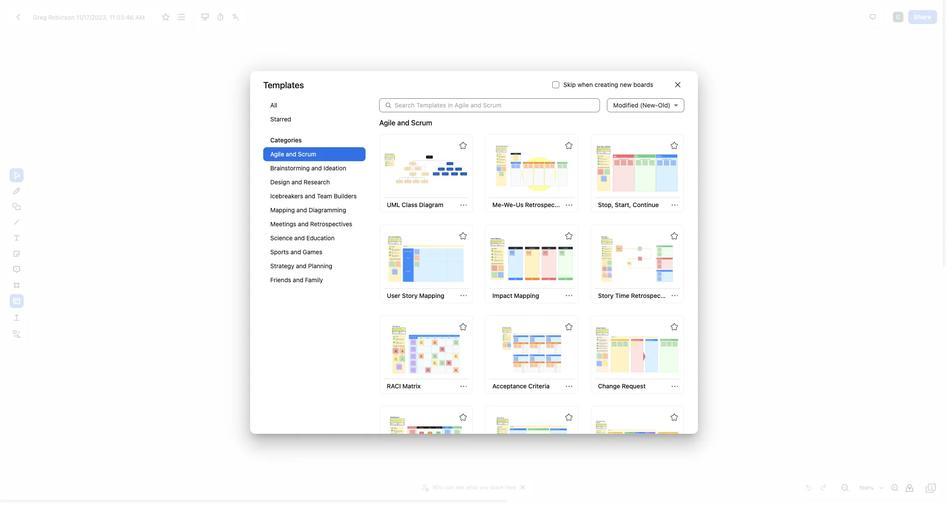 Task type: vqa. For each thing, say whether or not it's contained in the screenshot.
4th "Heading" from right
no



Task type: describe. For each thing, give the bounding box(es) containing it.
research
[[304, 179, 330, 186]]

strategy
[[271, 263, 295, 270]]

icebreakers
[[271, 193, 303, 200]]

pages image
[[927, 484, 937, 494]]

agile inside "status"
[[380, 119, 396, 127]]

friends and family
[[271, 277, 323, 284]]

star this whiteboard image for me-we-us retrospective
[[566, 142, 573, 149]]

star this whiteboard image inside card for template story time retrospective element
[[671, 233, 678, 240]]

scrum inside "status"
[[412, 119, 433, 127]]

upload pdfs and images image
[[11, 313, 22, 323]]

starred
[[271, 116, 291, 123]]

we-
[[504, 202, 516, 209]]

thumbnail for acceptance criteria image
[[490, 326, 574, 375]]

star this whiteboard image for raci matrix
[[460, 324, 467, 331]]

agile inside categories element
[[271, 151, 284, 158]]

categories element
[[264, 98, 366, 296]]

acceptance
[[493, 383, 527, 391]]

thumbnail for risk mitigation image
[[385, 417, 468, 465]]

thumbnail for change request image
[[596, 326, 680, 375]]

more options for acceptance criteria image
[[566, 384, 573, 390]]

boards
[[634, 81, 654, 88]]

user
[[387, 292, 401, 300]]

timer image
[[215, 12, 226, 22]]

more options image
[[176, 12, 187, 22]]

agile and scrum inside categories element
[[271, 151, 317, 158]]

card for template acceptance criteria element
[[485, 316, 579, 395]]

me-we-us retrospective
[[493, 202, 566, 209]]

thumbnail for me-we-us retrospective image
[[490, 144, 574, 193]]

creating
[[595, 81, 619, 88]]

family
[[305, 277, 323, 284]]

science and education
[[271, 235, 335, 242]]

acceptance criteria
[[493, 383, 550, 391]]

story inside button
[[599, 292, 614, 300]]

meetings
[[271, 221, 297, 228]]

matrix
[[403, 383, 421, 391]]

card for template raci matrix element
[[380, 316, 473, 395]]

planning
[[308, 263, 333, 270]]

see
[[456, 485, 465, 492]]

and inside agile and scrum "status"
[[398, 119, 410, 127]]

change request button
[[595, 380, 650, 394]]

modified (new-old)
[[614, 102, 671, 109]]

thumbnail for story time retrospective image
[[596, 235, 680, 284]]

me-
[[493, 202, 504, 209]]

you
[[480, 485, 489, 492]]

acceptance criteria button
[[489, 380, 554, 394]]

retrospectives
[[310, 221, 353, 228]]

thumbnail for raci matrix image
[[385, 326, 468, 375]]

templates
[[264, 80, 304, 90]]

more options for uml class diagram image
[[461, 202, 467, 209]]

criteria
[[529, 383, 550, 391]]

raci matrix
[[387, 383, 421, 391]]

100
[[860, 486, 870, 492]]

design
[[271, 179, 290, 186]]

continue
[[633, 202, 659, 209]]

more options for impact mapping image
[[566, 293, 573, 300]]

me-we-us retrospective button
[[489, 198, 566, 213]]

impact
[[493, 292, 513, 300]]

thumbnail for prioritized product backlog image
[[596, 417, 680, 465]]

here
[[505, 485, 516, 492]]

impact mapping
[[493, 292, 540, 300]]

uml class diagram
[[387, 202, 444, 209]]

diagram
[[419, 202, 444, 209]]

categories
[[271, 137, 302, 144]]

star this whiteboard image for change request
[[671, 324, 678, 331]]

stop, start, continue
[[599, 202, 659, 209]]

comment panel image
[[868, 12, 879, 22]]

science
[[271, 235, 293, 242]]

sports and games
[[271, 249, 323, 256]]

star this whiteboard image inside card for template risk mitigation element
[[460, 415, 467, 422]]

star this whiteboard image inside card for template prioritized product backlog element
[[671, 415, 678, 422]]

uml
[[387, 202, 401, 209]]

raci matrix button
[[384, 380, 425, 394]]

when
[[578, 81, 594, 88]]

%
[[870, 486, 875, 492]]

skip when creating new boards
[[564, 81, 654, 88]]

design and research
[[271, 179, 330, 186]]

share
[[915, 13, 932, 20]]

diagramming
[[309, 207, 346, 214]]

brainstorming
[[271, 165, 310, 172]]

uml class diagram button
[[384, 198, 447, 213]]

user story mapping button
[[384, 289, 448, 303]]

card for template risk mitigation element
[[380, 407, 473, 485]]

more options for raci matrix image
[[461, 384, 467, 390]]

more options for user story mapping image
[[461, 293, 467, 300]]

education
[[307, 235, 335, 242]]

star this whiteboard image for stop, start, continue
[[671, 142, 678, 149]]

change
[[599, 383, 621, 391]]

team
[[317, 193, 332, 200]]



Task type: locate. For each thing, give the bounding box(es) containing it.
1 horizontal spatial scrum
[[412, 119, 433, 127]]

(new-
[[641, 102, 659, 109]]

0 vertical spatial retrospective
[[526, 202, 566, 209]]

strategy and planning
[[271, 263, 333, 270]]

card for template prioritized product backlog element
[[591, 407, 685, 485]]

stop, start, continue button
[[595, 198, 663, 213]]

share
[[490, 485, 504, 492]]

thumbnail for stop, start, continue image
[[596, 144, 680, 193]]

0 vertical spatial scrum
[[412, 119, 433, 127]]

card for template impact mapping element
[[485, 225, 579, 304]]

card for template sprint review element
[[485, 407, 579, 485]]

card for template me-we-us retrospective element
[[485, 134, 579, 213]]

0 horizontal spatial agile and scrum
[[271, 151, 317, 158]]

mapping right impact at the right bottom of the page
[[514, 292, 540, 300]]

star this whiteboard image inside card for template raci matrix element
[[460, 324, 467, 331]]

Search Templates in Agile and Scrum text field
[[395, 98, 601, 112]]

1 horizontal spatial agile
[[380, 119, 396, 127]]

friends
[[271, 277, 291, 284]]

start,
[[616, 202, 632, 209]]

more options for stop, start, continue image
[[672, 202, 679, 209]]

1 vertical spatial agile and scrum
[[271, 151, 317, 158]]

star this whiteboard image inside card for template user story mapping element
[[460, 233, 467, 240]]

card for template uml class diagram element
[[380, 134, 473, 213]]

class
[[402, 202, 418, 209]]

1 horizontal spatial retrospective
[[632, 292, 672, 300]]

star this whiteboard image inside card for template sprint review element
[[566, 415, 573, 422]]

all
[[271, 102, 278, 109]]

who can see what you share here
[[433, 485, 516, 492]]

thumbnail for uml class diagram image
[[385, 144, 468, 193]]

mapping up meetings
[[271, 207, 295, 214]]

retrospective left more options for story time retrospective image
[[632, 292, 672, 300]]

laser image
[[231, 12, 241, 22]]

builders
[[334, 193, 357, 200]]

star this whiteboard image inside card for template acceptance criteria element
[[566, 324, 573, 331]]

2 horizontal spatial mapping
[[514, 292, 540, 300]]

time
[[616, 292, 630, 300]]

1 vertical spatial retrospective
[[632, 292, 672, 300]]

sports
[[271, 249, 289, 256]]

1 horizontal spatial mapping
[[420, 292, 445, 300]]

mapping
[[271, 207, 295, 214], [420, 292, 445, 300], [514, 292, 540, 300]]

1 vertical spatial agile
[[271, 151, 284, 158]]

story right user
[[402, 292, 418, 300]]

modified (new-old) button
[[608, 91, 685, 120]]

100 %
[[860, 486, 875, 492]]

and
[[398, 119, 410, 127], [286, 151, 297, 158], [312, 165, 322, 172], [292, 179, 302, 186], [305, 193, 316, 200], [297, 207, 307, 214], [298, 221, 309, 228], [295, 235, 305, 242], [291, 249, 301, 256], [296, 263, 307, 270], [293, 277, 304, 284]]

1 horizontal spatial agile and scrum
[[380, 119, 433, 127]]

zoom in image
[[890, 484, 901, 494]]

retrospective left the more options for me-we-us retrospective icon
[[526, 202, 566, 209]]

old)
[[659, 102, 671, 109]]

story time retrospective button
[[595, 289, 672, 303]]

0 horizontal spatial agile
[[271, 151, 284, 158]]

thumbnail for user story mapping image
[[385, 235, 468, 284]]

story time retrospective
[[599, 292, 672, 300]]

zoom out image
[[840, 484, 851, 494]]

what
[[466, 485, 478, 492]]

1 horizontal spatial story
[[599, 292, 614, 300]]

raci
[[387, 383, 401, 391]]

user story mapping
[[387, 292, 445, 300]]

agile and scrum
[[380, 119, 433, 127], [271, 151, 317, 158]]

story inside button
[[402, 292, 418, 300]]

1 vertical spatial scrum
[[298, 151, 317, 158]]

ideation
[[324, 165, 347, 172]]

0 vertical spatial agile
[[380, 119, 396, 127]]

story left time
[[599, 292, 614, 300]]

0 horizontal spatial retrospective
[[526, 202, 566, 209]]

card for template change request element
[[591, 316, 685, 395]]

agile
[[380, 119, 396, 127], [271, 151, 284, 158]]

thumbnail for sprint review image
[[490, 417, 574, 465]]

who can see what you share here button
[[421, 482, 519, 495]]

Document name text field
[[26, 10, 158, 24]]

new
[[620, 81, 632, 88]]

brainstorming and ideation
[[271, 165, 347, 172]]

scrum inside categories element
[[298, 151, 317, 158]]

mapping inside "button"
[[514, 292, 540, 300]]

games
[[303, 249, 323, 256]]

more options for story time retrospective image
[[672, 293, 679, 300]]

star this whiteboard image inside card for template me-we-us retrospective element
[[566, 142, 573, 149]]

mapping left more options for user story mapping icon
[[420, 292, 445, 300]]

icebreakers and team builders
[[271, 193, 357, 200]]

card for template user story mapping element
[[380, 225, 473, 304]]

templates image
[[11, 296, 22, 307]]

thumbnail for impact mapping image
[[490, 235, 574, 284]]

dashboard image
[[13, 12, 23, 22]]

meetings and retrospectives
[[271, 221, 353, 228]]

agile and scrum element
[[379, 134, 685, 506]]

change request
[[599, 383, 646, 391]]

0 horizontal spatial story
[[402, 292, 418, 300]]

agile and scrum status
[[380, 118, 433, 128]]

star this whiteboard image for acceptance criteria
[[566, 324, 573, 331]]

star this whiteboard image
[[161, 12, 171, 22], [566, 142, 573, 149], [671, 142, 678, 149], [460, 324, 467, 331], [566, 324, 573, 331], [671, 324, 678, 331]]

0 horizontal spatial mapping
[[271, 207, 295, 214]]

2 story from the left
[[599, 292, 614, 300]]

retrospective
[[526, 202, 566, 209], [632, 292, 672, 300]]

star this whiteboard image
[[460, 142, 467, 149], [460, 233, 467, 240], [566, 233, 573, 240], [671, 233, 678, 240], [460, 415, 467, 422], [566, 415, 573, 422], [671, 415, 678, 422]]

mapping inside button
[[420, 292, 445, 300]]

share button
[[909, 10, 938, 24]]

can
[[446, 485, 455, 492]]

present image
[[200, 12, 210, 22]]

mapping inside categories element
[[271, 207, 295, 214]]

modified
[[614, 102, 639, 109]]

card for template story time retrospective element
[[591, 225, 685, 304]]

impact mapping button
[[489, 289, 543, 303]]

stop,
[[599, 202, 614, 209]]

request
[[622, 383, 646, 391]]

more tools image
[[11, 330, 22, 340]]

more options for change request image
[[672, 384, 679, 390]]

card for template stop, start, continue element
[[591, 134, 685, 213]]

mapping and diagramming
[[271, 207, 346, 214]]

who
[[433, 485, 444, 492]]

scrum
[[412, 119, 433, 127], [298, 151, 317, 158]]

0 horizontal spatial scrum
[[298, 151, 317, 158]]

1 story from the left
[[402, 292, 418, 300]]

0 vertical spatial agile and scrum
[[380, 119, 433, 127]]

story
[[402, 292, 418, 300], [599, 292, 614, 300]]

skip
[[564, 81, 576, 88]]

us
[[516, 202, 524, 209]]

more options for me-we-us retrospective image
[[566, 202, 573, 209]]



